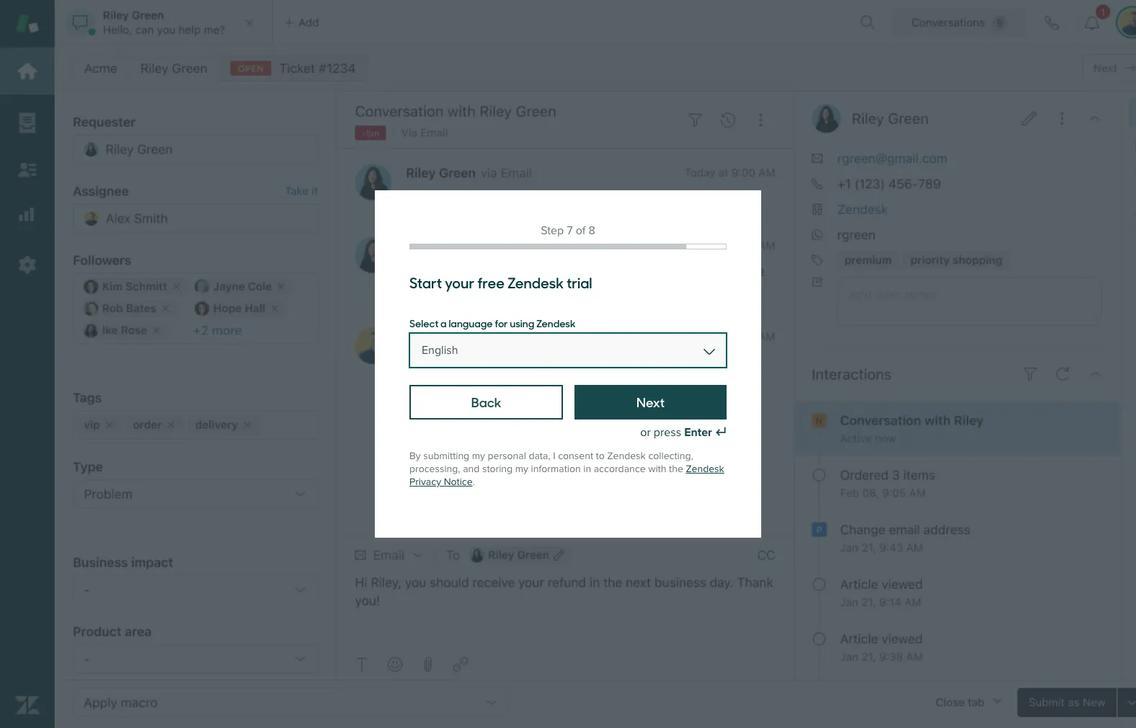 Task type: locate. For each thing, give the bounding box(es) containing it.
0 vertical spatial my
[[472, 450, 485, 462]]

8
[[589, 224, 595, 238]]

zendesk right the
[[686, 463, 725, 475]]

collecting,
[[648, 450, 693, 462]]

start
[[410, 272, 442, 293]]

zendesk up accordance
[[607, 450, 646, 462]]

back button
[[410, 385, 563, 420]]

zendesk privacy notice
[[410, 463, 725, 488]]

my down personal
[[515, 463, 528, 475]]

and
[[463, 463, 480, 475]]

.
[[473, 476, 475, 488]]

trial
[[567, 272, 592, 293]]

my up and
[[472, 450, 485, 462]]

submitting
[[423, 450, 470, 462]]

zendesk inside by submitting my personal data, i consent to zendesk collecting, processing, and storing my information in accordance with the
[[607, 450, 646, 462]]

your
[[445, 272, 475, 293]]

i
[[553, 450, 556, 462]]

enter
[[684, 425, 712, 440]]

0 horizontal spatial my
[[472, 450, 485, 462]]

notice
[[444, 476, 473, 488]]

information
[[531, 463, 581, 475]]

zendesk
[[508, 272, 564, 293], [536, 316, 576, 330], [607, 450, 646, 462], [686, 463, 725, 475]]

step 7 of 8
[[541, 224, 595, 238]]

the
[[669, 463, 683, 475]]

1 vertical spatial my
[[515, 463, 528, 475]]

storing
[[482, 463, 513, 475]]

using
[[510, 316, 534, 330]]

zendesk right using
[[536, 316, 576, 330]]

1 horizontal spatial my
[[515, 463, 528, 475]]

back
[[471, 393, 501, 411]]

consent
[[558, 450, 593, 462]]

free
[[477, 272, 505, 293]]

processing,
[[410, 463, 460, 475]]

my
[[472, 450, 485, 462], [515, 463, 528, 475]]

to
[[596, 450, 605, 462]]

by submitting my personal data, i consent to zendesk collecting, processing, and storing my information in accordance with the
[[410, 450, 693, 475]]



Task type: describe. For each thing, give the bounding box(es) containing it.
select a language for using zendesk
[[410, 316, 576, 330]]

accordance
[[594, 463, 646, 475]]

for
[[495, 316, 508, 330]]

7
[[567, 224, 573, 238]]

with
[[648, 463, 667, 475]]

or
[[640, 425, 651, 440]]

or press enter
[[640, 425, 712, 440]]

by
[[410, 450, 421, 462]]

a
[[441, 316, 447, 330]]

next button
[[575, 385, 727, 420]]

zendesk privacy notice link
[[410, 463, 725, 488]]

data,
[[529, 450, 551, 462]]

start your free zendesk trial
[[410, 272, 592, 293]]

step
[[541, 224, 564, 238]]

in
[[583, 463, 591, 475]]

select
[[410, 316, 439, 330]]

personal
[[488, 450, 526, 462]]

product ui image
[[0, 0, 1136, 728]]

language
[[449, 316, 493, 330]]

zendesk up using
[[508, 272, 564, 293]]

next
[[637, 393, 665, 411]]

press
[[654, 425, 681, 440]]

privacy
[[410, 476, 441, 488]]

enter image
[[715, 427, 727, 438]]

of
[[576, 224, 586, 238]]

zendesk inside the zendesk privacy notice
[[686, 463, 725, 475]]



Task type: vqa. For each thing, say whether or not it's contained in the screenshot.
PRODUCT UI image
yes



